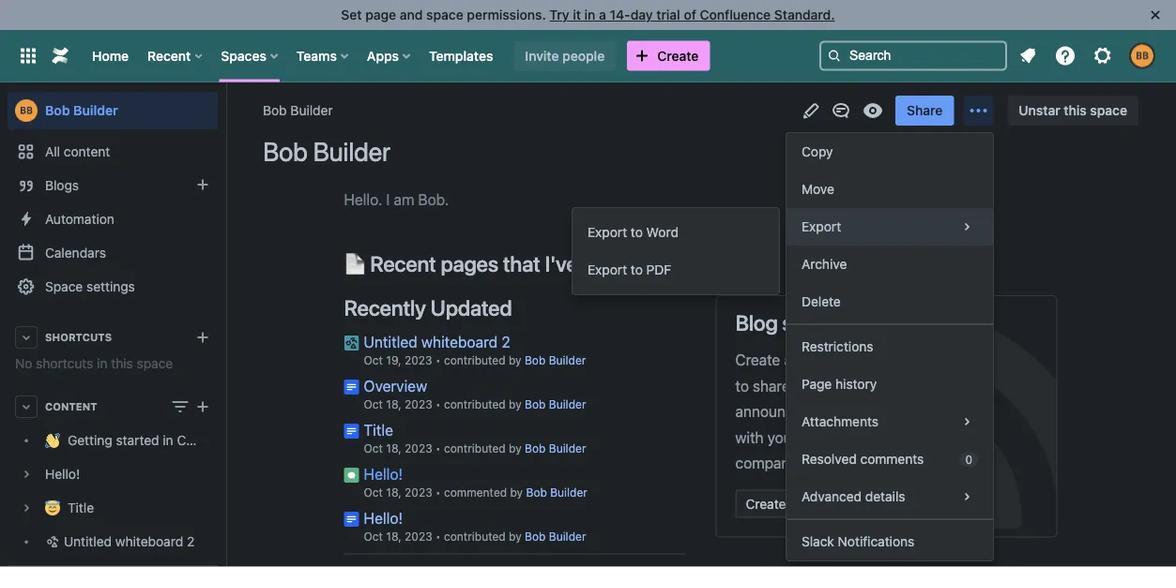 Task type: describe. For each thing, give the bounding box(es) containing it.
content
[[45, 401, 97, 414]]

• for overview oct 18, 2023 • contributed by bob builder
[[436, 399, 441, 412]]

advanced details button
[[787, 479, 993, 516]]

that
[[503, 251, 540, 277]]

18, for hello! oct 18, 2023 • contributed by bob builder
[[386, 531, 402, 544]]

share button
[[896, 96, 954, 126]]

create blog post
[[746, 497, 847, 512]]

slack notifications link
[[787, 524, 993, 561]]

hello! oct 18, 2023 • commented by bob builder
[[364, 466, 588, 500]]

stream
[[782, 311, 847, 336]]

bob builder inside space "element"
[[45, 103, 118, 118]]

blog
[[736, 311, 778, 336]]

export for export
[[802, 219, 841, 235]]

shortcuts
[[45, 332, 112, 344]]

whiteboard for untitled whiteboard 2
[[115, 535, 183, 550]]

📄
[[344, 251, 365, 277]]

whiteboard for untitled whiteboard 2 oct 19, 2023 • contributed by bob builder
[[421, 333, 498, 351]]

export to pdf
[[588, 262, 672, 278]]

create for create a blog post to share news and announcements with your team and company.
[[736, 352, 780, 369]]

blogs link
[[8, 169, 218, 203]]

recent inside dropdown button
[[147, 48, 191, 63]]

bob inside hello! oct 18, 2023 • contributed by bob builder
[[525, 531, 546, 544]]

in for getting started in confluence
[[163, 433, 173, 449]]

close image
[[1144, 4, 1167, 26]]

recent button
[[142, 41, 210, 71]]

restrictions button
[[787, 329, 993, 366]]

0
[[965, 453, 973, 467]]

bob builder link for hello! oct 18, 2023 • contributed by bob builder
[[525, 531, 586, 544]]

2 for untitled whiteboard 2 oct 19, 2023 • contributed by bob builder
[[502, 333, 510, 351]]

1 horizontal spatial recent
[[370, 251, 436, 277]]

share
[[907, 103, 943, 118]]

announcements
[[736, 403, 844, 421]]

space inside space "element"
[[137, 356, 173, 372]]

advanced details
[[802, 490, 905, 505]]

automation link
[[8, 203, 218, 237]]

0 horizontal spatial untitled whiteboard 2 link
[[8, 526, 218, 560]]

resolved
[[802, 452, 857, 468]]

hello! for hello! oct 18, 2023 • commented by bob builder
[[364, 466, 403, 483]]

export for export to pdf
[[588, 262, 627, 278]]

calendars link
[[8, 237, 218, 270]]

delete button
[[787, 284, 993, 321]]

of
[[684, 7, 696, 23]]

contributed for title
[[444, 443, 506, 456]]

bob.
[[418, 191, 449, 208]]

0 vertical spatial untitled whiteboard 2 link
[[364, 333, 510, 351]]

set page and space permissions. try it in a 14-day trial of confluence standard.
[[341, 7, 835, 23]]

untitled for untitled whiteboard 2 oct 19, 2023 • contributed by bob builder
[[364, 333, 418, 351]]

notification icon image
[[1017, 45, 1039, 67]]

space settings
[[45, 279, 135, 295]]

2 for untitled whiteboard 2
[[187, 535, 195, 550]]

hello! oct 18, 2023 • contributed by bob builder
[[364, 510, 586, 544]]

shortcuts
[[36, 356, 93, 372]]

archive
[[802, 257, 847, 272]]

menu containing copy
[[787, 133, 993, 561]]

oct for hello! oct 18, 2023 • contributed by bob builder
[[364, 531, 383, 544]]

builder inside untitled whiteboard 2 oct 19, 2023 • contributed by bob builder
[[549, 354, 586, 368]]

create button
[[627, 41, 710, 71]]

all content link
[[8, 135, 218, 169]]

title for title
[[68, 501, 94, 516]]

content button
[[8, 391, 218, 424]]

builder inside space "element"
[[73, 103, 118, 118]]

export for export to word
[[588, 225, 627, 240]]

shortcuts button
[[8, 321, 218, 355]]

in for no shortcuts in this space
[[97, 356, 107, 372]]

create a blog post to share news and announcements with your team and company.
[[736, 352, 864, 472]]

create for create
[[657, 48, 699, 63]]

create for create blog post
[[746, 497, 786, 512]]

by for hello! oct 18, 2023 • contributed by bob builder
[[509, 531, 522, 544]]

move button
[[787, 171, 993, 208]]

copy button
[[787, 133, 993, 171]]

2 vertical spatial and
[[839, 429, 864, 447]]

19,
[[386, 354, 401, 368]]

overview oct 18, 2023 • contributed by bob builder
[[364, 377, 586, 412]]

try
[[550, 7, 570, 23]]

invite people button
[[514, 41, 616, 71]]

bob builder up hello.
[[263, 136, 390, 167]]

no
[[15, 356, 32, 372]]

2023 inside untitled whiteboard 2 oct 19, 2023 • contributed by bob builder
[[405, 354, 432, 368]]

• for title oct 18, 2023 • contributed by bob builder
[[436, 443, 441, 456]]

home
[[92, 48, 129, 63]]

getting started in confluence
[[68, 433, 246, 449]]

blogs
[[45, 178, 79, 193]]

banner containing home
[[0, 30, 1176, 83]]

oct for hello! oct 18, 2023 • commented by bob builder
[[364, 487, 383, 500]]

change view image
[[169, 396, 192, 419]]

untitled for untitled whiteboard 2
[[64, 535, 112, 550]]

oct for overview oct 18, 2023 • contributed by bob builder
[[364, 399, 383, 412]]

by inside untitled whiteboard 2 oct 19, 2023 • contributed by bob builder
[[509, 354, 522, 368]]

trial
[[656, 7, 680, 23]]

calendars
[[45, 245, 106, 261]]

add shortcut image
[[192, 327, 214, 349]]

14-
[[610, 7, 631, 23]]

builder inside hello! oct 18, 2023 • commented by bob builder
[[550, 487, 588, 500]]

unstar this space button
[[1008, 96, 1139, 126]]

am
[[394, 191, 414, 208]]

on
[[656, 251, 680, 277]]

export to pdf link
[[573, 252, 779, 289]]

settings icon image
[[1092, 45, 1114, 67]]

people
[[562, 48, 605, 63]]

home link
[[86, 41, 134, 71]]

• for hello! oct 18, 2023 • contributed by bob builder
[[436, 531, 441, 544]]

delete
[[802, 294, 841, 310]]

unstar this space
[[1019, 103, 1127, 118]]

company.
[[736, 455, 800, 472]]

bob inside overview oct 18, 2023 • contributed by bob builder
[[525, 399, 546, 412]]

appswitcher icon image
[[17, 45, 39, 67]]

recently updated
[[344, 296, 512, 321]]

search image
[[827, 48, 842, 63]]

bob builder link for overview oct 18, 2023 • contributed by bob builder
[[525, 399, 586, 412]]

space
[[45, 279, 83, 295]]

2023 for hello! oct 18, 2023 • contributed by bob builder
[[405, 531, 432, 544]]

apps
[[367, 48, 399, 63]]

create a blog image
[[192, 174, 214, 196]]

settings
[[86, 279, 135, 295]]

hello.
[[344, 191, 382, 208]]

bob inside hello! oct 18, 2023 • commented by bob builder
[[526, 487, 547, 500]]

bob inside untitled whiteboard 2 oct 19, 2023 • contributed by bob builder
[[525, 354, 546, 368]]

title oct 18, 2023 • contributed by bob builder
[[364, 422, 586, 456]]

create blog post button
[[736, 491, 857, 519]]



Task type: locate. For each thing, give the bounding box(es) containing it.
menu
[[787, 133, 993, 561]]

0 vertical spatial and
[[400, 7, 423, 23]]

a inside create a blog post to share news and announcements with your team and company.
[[784, 352, 792, 369]]

2 inside untitled whiteboard 2 oct 19, 2023 • contributed by bob builder
[[502, 333, 510, 351]]

untitled inside untitled whiteboard 2 oct 19, 2023 • contributed by bob builder
[[364, 333, 418, 351]]

create inside popup button
[[657, 48, 699, 63]]

share
[[753, 377, 790, 395]]

by down hello! oct 18, 2023 • commented by bob builder
[[509, 531, 522, 544]]

contributed up title oct 18, 2023 • contributed by bob builder
[[444, 399, 506, 412]]

1 horizontal spatial untitled whiteboard 2 link
[[364, 333, 510, 351]]

0 horizontal spatial in
[[97, 356, 107, 372]]

2023 right 19,
[[405, 354, 432, 368]]

in down shortcuts dropdown button
[[97, 356, 107, 372]]

2023
[[405, 354, 432, 368], [405, 399, 432, 412], [405, 443, 432, 456], [405, 487, 432, 500], [405, 531, 432, 544]]

confluence
[[700, 7, 771, 23], [177, 433, 246, 449]]

2
[[502, 333, 510, 351], [187, 535, 195, 550]]

tree inside space "element"
[[8, 424, 246, 560]]

2023 up hello! oct 18, 2023 • commented by bob builder
[[405, 443, 432, 456]]

confluence down create content icon
[[177, 433, 246, 449]]

whiteboard inside untitled whiteboard 2 oct 19, 2023 • contributed by bob builder
[[421, 333, 498, 351]]

more actions image
[[967, 100, 990, 122]]

title link up untitled whiteboard 2
[[8, 492, 218, 526]]

title for title oct 18, 2023 • contributed by bob builder
[[364, 422, 393, 439]]

create down trial
[[657, 48, 699, 63]]

2023 inside hello! oct 18, 2023 • commented by bob builder
[[405, 487, 432, 500]]

in right it
[[585, 7, 596, 23]]

0 vertical spatial to
[[631, 225, 643, 240]]

stop watching image
[[862, 100, 884, 122]]

unstar
[[1019, 103, 1061, 118]]

space element
[[0, 83, 246, 568]]

4 18, from the top
[[386, 531, 402, 544]]

0 horizontal spatial space
[[137, 356, 173, 372]]

attachments
[[802, 414, 879, 430]]

content
[[64, 144, 110, 160]]

confluence image
[[49, 45, 71, 67], [49, 45, 71, 67]]

help icon image
[[1054, 45, 1077, 67]]

in
[[585, 7, 596, 23], [97, 356, 107, 372], [163, 433, 173, 449]]

untitled whiteboard 2 oct 19, 2023 • contributed by bob builder
[[364, 333, 586, 368]]

global element
[[11, 30, 816, 82]]

oct inside untitled whiteboard 2 oct 19, 2023 • contributed by bob builder
[[364, 354, 383, 368]]

1 horizontal spatial in
[[163, 433, 173, 449]]

4 oct from the top
[[364, 487, 383, 500]]

0 horizontal spatial a
[[599, 7, 606, 23]]

5 2023 from the top
[[405, 531, 432, 544]]

1 vertical spatial untitled whiteboard 2 link
[[8, 526, 218, 560]]

overview link
[[364, 377, 427, 395]]

0 horizontal spatial title link
[[8, 492, 218, 526]]

export up worked at the top of page
[[588, 225, 627, 240]]

create
[[657, 48, 699, 63], [736, 352, 780, 369], [746, 497, 786, 512]]

group
[[573, 208, 779, 295]]

to left pdf
[[631, 262, 643, 278]]

0 vertical spatial whiteboard
[[421, 333, 498, 351]]

1 vertical spatial and
[[833, 377, 858, 395]]

1 horizontal spatial untitled
[[364, 333, 418, 351]]

collapse sidebar image
[[205, 92, 246, 130]]

0 horizontal spatial recent
[[147, 48, 191, 63]]

by right commented
[[510, 487, 523, 500]]

create down company.
[[746, 497, 786, 512]]

0 horizontal spatial untitled
[[64, 535, 112, 550]]

2023 left commented
[[405, 487, 432, 500]]

0 vertical spatial 2
[[502, 333, 510, 351]]

getting
[[68, 433, 112, 449]]

restrictions
[[802, 339, 874, 355]]

1 vertical spatial space
[[1090, 103, 1127, 118]]

18, inside title oct 18, 2023 • contributed by bob builder
[[386, 443, 402, 456]]

bob inside title oct 18, 2023 • contributed by bob builder
[[525, 443, 546, 456]]

i
[[386, 191, 390, 208]]

blog stream
[[736, 311, 847, 336]]

0 vertical spatial title link
[[364, 422, 393, 439]]

by for hello! oct 18, 2023 • commented by bob builder
[[510, 487, 523, 500]]

builder
[[73, 103, 118, 118], [290, 103, 333, 118], [313, 136, 390, 167], [549, 354, 586, 368], [549, 399, 586, 412], [549, 443, 586, 456], [550, 487, 588, 500], [549, 531, 586, 544]]

bob builder down teams
[[263, 103, 333, 118]]

Search field
[[820, 41, 1007, 71]]

• down hello! oct 18, 2023 • commented by bob builder
[[436, 531, 441, 544]]

by up overview oct 18, 2023 • contributed by bob builder
[[509, 354, 522, 368]]

whiteboard inside space "element"
[[115, 535, 183, 550]]

this right unstar
[[1064, 103, 1087, 118]]

0 vertical spatial blog
[[796, 352, 826, 369]]

team
[[801, 429, 835, 447]]

0 horizontal spatial this
[[111, 356, 133, 372]]

post up page history
[[829, 352, 859, 369]]

1 vertical spatial blog
[[790, 497, 816, 512]]

title link
[[364, 422, 393, 439], [8, 492, 218, 526]]

edit this page image
[[800, 100, 822, 122]]

your
[[768, 429, 797, 447]]

in inside getting started in confluence link
[[163, 433, 173, 449]]

title inside title link
[[68, 501, 94, 516]]

• left commented
[[436, 487, 441, 500]]

by
[[509, 354, 522, 368], [509, 399, 522, 412], [509, 443, 522, 456], [510, 487, 523, 500], [509, 531, 522, 544]]

3 2023 from the top
[[405, 443, 432, 456]]

1 horizontal spatial title link
[[364, 422, 393, 439]]

1 vertical spatial 2
[[187, 535, 195, 550]]

oct inside overview oct 18, 2023 • contributed by bob builder
[[364, 399, 383, 412]]

1 vertical spatial untitled
[[64, 535, 112, 550]]

copy
[[802, 144, 833, 160]]

title inside title oct 18, 2023 • contributed by bob builder
[[364, 422, 393, 439]]

hello! link for hello! oct 18, 2023 • contributed by bob builder
[[364, 510, 403, 528]]

0 vertical spatial space
[[426, 7, 463, 23]]

1 vertical spatial title
[[68, 501, 94, 516]]

teams
[[297, 48, 337, 63]]

2023 down "overview" at left bottom
[[405, 399, 432, 412]]

title up untitled whiteboard 2
[[68, 501, 94, 516]]

0 vertical spatial untitled
[[364, 333, 418, 351]]

1 vertical spatial a
[[784, 352, 792, 369]]

1 vertical spatial recent
[[370, 251, 436, 277]]

notifications
[[838, 535, 915, 550]]

• up hello! oct 18, 2023 • commented by bob builder
[[436, 443, 441, 456]]

0 vertical spatial post
[[829, 352, 859, 369]]

bob builder up all content
[[45, 103, 118, 118]]

recent up recently
[[370, 251, 436, 277]]

1 vertical spatial this
[[111, 356, 133, 372]]

a
[[599, 7, 606, 23], [784, 352, 792, 369]]

2 vertical spatial create
[[746, 497, 786, 512]]

contributed inside overview oct 18, 2023 • contributed by bob builder
[[444, 399, 506, 412]]

contributed for overview
[[444, 399, 506, 412]]

hello! for hello!
[[45, 467, 80, 483]]

contributed inside hello! oct 18, 2023 • contributed by bob builder
[[444, 531, 506, 544]]

0 horizontal spatial confluence
[[177, 433, 246, 449]]

to for pdf
[[631, 262, 643, 278]]

contributed up overview oct 18, 2023 • contributed by bob builder
[[444, 354, 506, 368]]

0 horizontal spatial title
[[68, 501, 94, 516]]

18, inside overview oct 18, 2023 • contributed by bob builder
[[386, 399, 402, 412]]

by for title oct 18, 2023 • contributed by bob builder
[[509, 443, 522, 456]]

1 vertical spatial confluence
[[177, 433, 246, 449]]

3 oct from the top
[[364, 443, 383, 456]]

this inside space "element"
[[111, 356, 133, 372]]

2023 for hello! oct 18, 2023 • commented by bob builder
[[405, 487, 432, 500]]

2 2023 from the top
[[405, 399, 432, 412]]

builder inside hello! oct 18, 2023 • contributed by bob builder
[[549, 531, 586, 544]]

bob builder
[[45, 103, 118, 118], [263, 103, 333, 118], [263, 136, 390, 167]]

blog up page
[[796, 352, 826, 369]]

to left the word
[[631, 225, 643, 240]]

export to word
[[588, 225, 679, 240]]

hello! inside hello! oct 18, 2023 • contributed by bob builder
[[364, 510, 403, 528]]

oct inside hello! oct 18, 2023 • commented by bob builder
[[364, 487, 383, 500]]

to inside create a blog post to share news and announcements with your team and company.
[[736, 377, 749, 395]]

worked
[[582, 251, 652, 277]]

bob builder link for untitled whiteboard 2 oct 19, 2023 • contributed by bob builder
[[525, 354, 586, 368]]

hello! inside hello! oct 18, 2023 • commented by bob builder
[[364, 466, 403, 483]]

a left '14-'
[[599, 7, 606, 23]]

• inside hello! oct 18, 2023 • contributed by bob builder
[[436, 531, 441, 544]]

builder inside overview oct 18, 2023 • contributed by bob builder
[[549, 399, 586, 412]]

pages
[[441, 251, 499, 277]]

history
[[836, 377, 877, 392]]

5 oct from the top
[[364, 531, 383, 544]]

by inside title oct 18, 2023 • contributed by bob builder
[[509, 443, 522, 456]]

create inside create a blog post to share news and announcements with your team and company.
[[736, 352, 780, 369]]

it
[[573, 7, 581, 23]]

standard.
[[774, 7, 835, 23]]

export inside the export to word link
[[588, 225, 627, 240]]

invite people
[[525, 48, 605, 63]]

bob builder link for title oct 18, 2023 • contributed by bob builder
[[525, 443, 586, 456]]

2 vertical spatial to
[[736, 377, 749, 395]]

1 vertical spatial post
[[820, 497, 847, 512]]

archive button
[[787, 246, 993, 284]]

title
[[364, 422, 393, 439], [68, 501, 94, 516]]

• for hello! oct 18, 2023 • commented by bob builder
[[436, 487, 441, 500]]

18, for overview oct 18, 2023 • contributed by bob builder
[[386, 399, 402, 412]]

1 horizontal spatial confluence
[[700, 7, 771, 23]]

by up title oct 18, 2023 • contributed by bob builder
[[509, 399, 522, 412]]

export down export to word
[[588, 262, 627, 278]]

with
[[736, 429, 764, 447]]

overview
[[364, 377, 427, 395]]

title down "overview" at left bottom
[[364, 422, 393, 439]]

tree containing getting started in confluence
[[8, 424, 246, 560]]

blog inside create a blog post to share news and announcements with your team and company.
[[796, 352, 826, 369]]

set
[[341, 7, 362, 23]]

tree
[[8, 424, 246, 560]]

• inside hello! oct 18, 2023 • commented by bob builder
[[436, 487, 441, 500]]

2023 down hello! oct 18, 2023 • commented by bob builder
[[405, 531, 432, 544]]

hello!
[[364, 466, 403, 483], [45, 467, 80, 483], [364, 510, 403, 528]]

2023 for title oct 18, 2023 • contributed by bob builder
[[405, 443, 432, 456]]

to left share
[[736, 377, 749, 395]]

2 oct from the top
[[364, 399, 383, 412]]

2023 for overview oct 18, 2023 • contributed by bob builder
[[405, 399, 432, 412]]

contributed inside title oct 18, 2023 • contributed by bob builder
[[444, 443, 506, 456]]

whiteboard
[[421, 333, 498, 351], [115, 535, 183, 550]]

page
[[365, 7, 396, 23]]

0 horizontal spatial whiteboard
[[115, 535, 183, 550]]

by inside hello! oct 18, 2023 • contributed by bob builder
[[509, 531, 522, 544]]

export
[[802, 219, 841, 235], [588, 225, 627, 240], [588, 262, 627, 278]]

templates link
[[423, 41, 499, 71]]

oct inside hello! oct 18, 2023 • contributed by bob builder
[[364, 531, 383, 544]]

1 horizontal spatial a
[[784, 352, 792, 369]]

post
[[829, 352, 859, 369], [820, 497, 847, 512]]

1 vertical spatial whiteboard
[[115, 535, 183, 550]]

spaces button
[[215, 41, 285, 71]]

oct inside title oct 18, 2023 • contributed by bob builder
[[364, 443, 383, 456]]

this inside button
[[1064, 103, 1087, 118]]

contributed for hello!
[[444, 531, 506, 544]]

hello! link for hello! oct 18, 2023 • commented by bob builder
[[364, 466, 403, 483]]

and
[[400, 7, 423, 23], [833, 377, 858, 395], [839, 429, 864, 447]]

i've
[[545, 251, 578, 277]]

• up title oct 18, 2023 • contributed by bob builder
[[436, 399, 441, 412]]

a up share
[[784, 352, 792, 369]]

0 vertical spatial create
[[657, 48, 699, 63]]

to for word
[[631, 225, 643, 240]]

hello! inside tree
[[45, 467, 80, 483]]

1 horizontal spatial space
[[426, 7, 463, 23]]

untitled inside space "element"
[[64, 535, 112, 550]]

hello! for hello! oct 18, 2023 • contributed by bob builder
[[364, 510, 403, 528]]

recent right the home
[[147, 48, 191, 63]]

1 vertical spatial title link
[[8, 492, 218, 526]]

blog up slack
[[790, 497, 816, 512]]

builder inside title oct 18, 2023 • contributed by bob builder
[[549, 443, 586, 456]]

create inside "button"
[[746, 497, 786, 512]]

create up share
[[736, 352, 780, 369]]

move
[[802, 182, 835, 197]]

bob inside space "element"
[[45, 103, 70, 118]]

contributed down commented
[[444, 531, 506, 544]]

banner
[[0, 30, 1176, 83]]

2023 inside hello! oct 18, 2023 • contributed by bob builder
[[405, 531, 432, 544]]

post inside "button"
[[820, 497, 847, 512]]

• inside title oct 18, 2023 • contributed by bob builder
[[436, 443, 441, 456]]

0 vertical spatial in
[[585, 7, 596, 23]]

1 oct from the top
[[364, 354, 383, 368]]

word
[[647, 225, 679, 240]]

0 vertical spatial confluence
[[700, 7, 771, 23]]

18, for title oct 18, 2023 • contributed by bob builder
[[386, 443, 402, 456]]

blog
[[796, 352, 826, 369], [790, 497, 816, 512]]

2023 inside overview oct 18, 2023 • contributed by bob builder
[[405, 399, 432, 412]]

space down settings icon
[[1090, 103, 1127, 118]]

• inside untitled whiteboard 2 oct 19, 2023 • contributed by bob builder
[[436, 354, 441, 368]]

space up templates
[[426, 7, 463, 23]]

by inside hello! oct 18, 2023 • commented by bob builder
[[510, 487, 523, 500]]

try it in a 14-day trial of confluence standard. link
[[550, 7, 835, 23]]

18, inside hello! oct 18, 2023 • commented by bob builder
[[386, 487, 402, 500]]

• right 19,
[[436, 354, 441, 368]]

18, for hello! oct 18, 2023 • commented by bob builder
[[386, 487, 402, 500]]

no shortcuts in this space
[[15, 356, 173, 372]]

export to word link
[[573, 214, 779, 252]]

all content
[[45, 144, 110, 160]]

2 horizontal spatial in
[[585, 7, 596, 23]]

contributed up hello! oct 18, 2023 • commented by bob builder
[[444, 443, 506, 456]]

export button
[[787, 208, 993, 246]]

blog inside 'create blog post' "button"
[[790, 497, 816, 512]]

2 horizontal spatial space
[[1090, 103, 1127, 118]]

1 horizontal spatial whiteboard
[[421, 333, 498, 351]]

day
[[631, 7, 653, 23]]

attachments button
[[787, 404, 993, 441]]

0 vertical spatial this
[[1064, 103, 1087, 118]]

2 vertical spatial in
[[163, 433, 173, 449]]

invite
[[525, 48, 559, 63]]

1 vertical spatial to
[[631, 262, 643, 278]]

0 vertical spatial a
[[599, 7, 606, 23]]

by inside overview oct 18, 2023 • contributed by bob builder
[[509, 399, 522, 412]]

📄 recent pages that i've worked on
[[344, 251, 680, 277]]

create content image
[[192, 396, 214, 419]]

1 18, from the top
[[386, 399, 402, 412]]

slack
[[802, 535, 834, 550]]

1 2023 from the top
[[405, 354, 432, 368]]

group containing export to word
[[573, 208, 779, 295]]

2023 inside title oct 18, 2023 • contributed by bob builder
[[405, 443, 432, 456]]

news
[[794, 377, 829, 395]]

started
[[116, 433, 159, 449]]

1 horizontal spatial 2
[[502, 333, 510, 351]]

1 horizontal spatial this
[[1064, 103, 1087, 118]]

2 vertical spatial space
[[137, 356, 173, 372]]

18, inside hello! oct 18, 2023 • contributed by bob builder
[[386, 531, 402, 544]]

0 vertical spatial recent
[[147, 48, 191, 63]]

spaces
[[221, 48, 266, 63]]

page history link
[[787, 366, 993, 404]]

space inside unstar this space button
[[1090, 103, 1127, 118]]

2 18, from the top
[[386, 443, 402, 456]]

1 vertical spatial create
[[736, 352, 780, 369]]

0 vertical spatial title
[[364, 422, 393, 439]]

space down shortcuts dropdown button
[[137, 356, 173, 372]]

contributed
[[444, 354, 506, 368], [444, 399, 506, 412], [444, 443, 506, 456], [444, 531, 506, 544]]

4 2023 from the top
[[405, 487, 432, 500]]

export inside export dropdown button
[[802, 219, 841, 235]]

space
[[426, 7, 463, 23], [1090, 103, 1127, 118], [137, 356, 173, 372]]

confluence right of
[[700, 7, 771, 23]]

0 horizontal spatial 2
[[187, 535, 195, 550]]

3 18, from the top
[[386, 487, 402, 500]]

post inside create a blog post to share news and announcements with your team and company.
[[829, 352, 859, 369]]

apps button
[[361, 41, 418, 71]]

all
[[45, 144, 60, 160]]

export up archive
[[802, 219, 841, 235]]

2 inside space "element"
[[187, 535, 195, 550]]

post up slack
[[820, 497, 847, 512]]

1 vertical spatial in
[[97, 356, 107, 372]]

in right the started
[[163, 433, 173, 449]]

this down shortcuts dropdown button
[[111, 356, 133, 372]]

recently
[[344, 296, 426, 321]]

• inside overview oct 18, 2023 • contributed by bob builder
[[436, 399, 441, 412]]

confluence inside space "element"
[[177, 433, 246, 449]]

page history
[[802, 377, 877, 392]]

oct for title oct 18, 2023 • contributed by bob builder
[[364, 443, 383, 456]]

by up hello! oct 18, 2023 • commented by bob builder
[[509, 443, 522, 456]]

title link down "overview" at left bottom
[[364, 422, 393, 439]]

1 horizontal spatial title
[[364, 422, 393, 439]]

space settings link
[[8, 270, 218, 304]]

export inside the export to pdf link
[[588, 262, 627, 278]]

by for overview oct 18, 2023 • contributed by bob builder
[[509, 399, 522, 412]]

hello! link
[[8, 458, 218, 492], [364, 466, 403, 483], [364, 510, 403, 528]]

automation
[[45, 212, 114, 227]]

contributed inside untitled whiteboard 2 oct 19, 2023 • contributed by bob builder
[[444, 354, 506, 368]]

teams button
[[291, 41, 356, 71]]

bob builder link for hello! oct 18, 2023 • commented by bob builder
[[526, 487, 588, 500]]



Task type: vqa. For each thing, say whether or not it's contained in the screenshot.
The From
no



